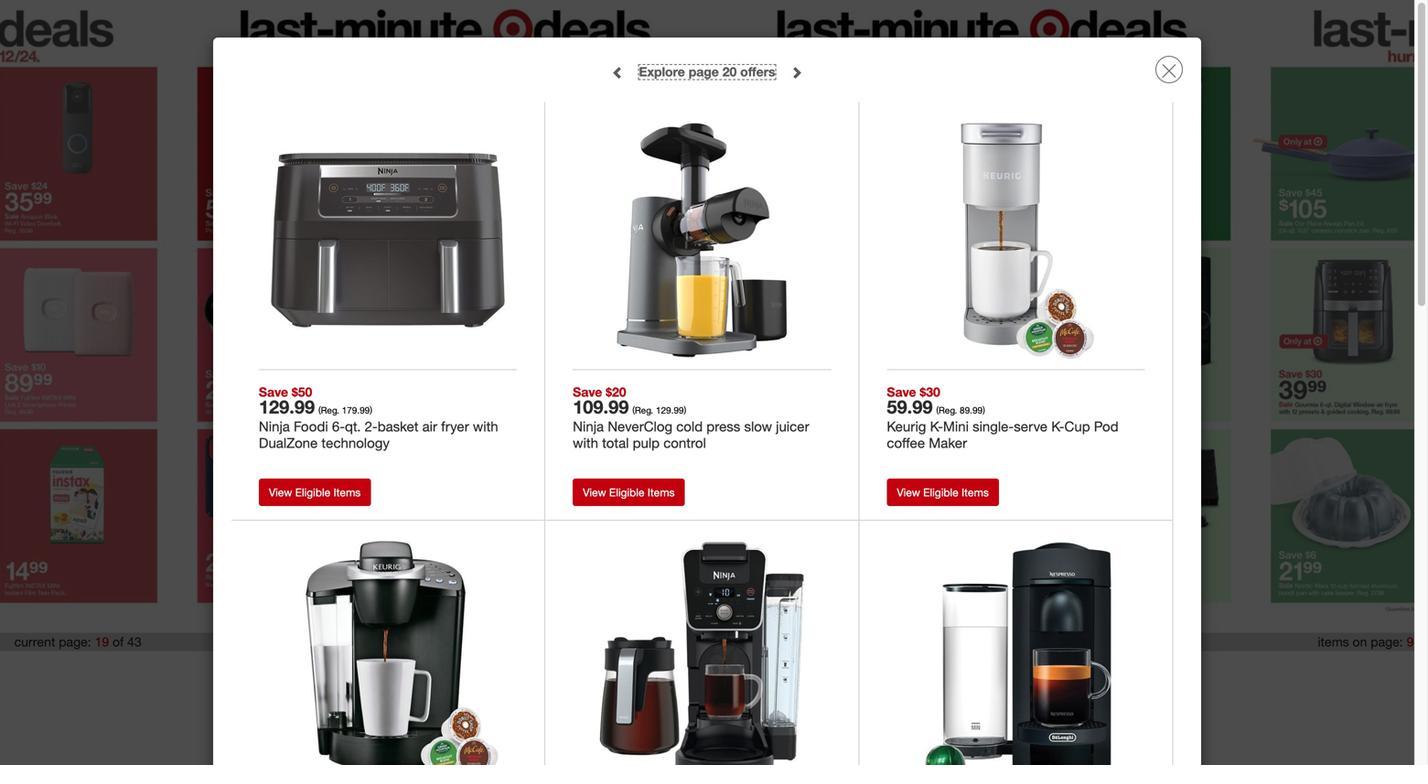 Task type: locate. For each thing, give the bounding box(es) containing it.
page 18 image
[[0, 0, 177, 623]]

k-
[[930, 418, 944, 435], [1052, 418, 1065, 435]]

1 horizontal spatial view eligible items
[[583, 486, 675, 499]]

ca left supply
[[654, 666, 670, 680]]

0 horizontal spatial ca
[[654, 666, 670, 680]]

page 20 image
[[714, 0, 1251, 623]]

save $30 59.99 (reg. 89.99) keurig k-mini single-serve k-cup pod coffee maker
[[887, 384, 1119, 451]]

129.99
[[259, 396, 315, 418]]

page: left the 19 on the left
[[59, 634, 91, 650]]

0 horizontal spatial (reg.
[[318, 405, 339, 416]]

supply
[[673, 666, 709, 680]]

3 items from the left
[[962, 486, 989, 499]]

1 horizontal spatial ca
[[774, 666, 790, 680]]

eligible for 109.99
[[609, 486, 645, 499]]

save inside save $50 129.99 (reg. 179.99) ninja foodi 6-qt. 2-basket air fryer with dualzone technology
[[259, 384, 288, 400]]

save left $30
[[887, 384, 917, 400]]

cold
[[677, 418, 703, 435]]

ninja inside save $20 109.99 (reg. 129.99) ninja neverclog cold press slow juicer with total pulp control
[[573, 418, 604, 435]]

cup
[[1065, 418, 1091, 435]]

0 horizontal spatial eligible
[[295, 486, 331, 499]]

ccpa image
[[843, 661, 870, 688]]

keurig
[[887, 418, 927, 435]]

view down dualzone
[[269, 486, 292, 499]]

view for 109.99
[[583, 486, 606, 499]]

save left $50
[[259, 384, 288, 400]]

2-
[[365, 418, 378, 435]]

ca supply chain act link
[[654, 666, 762, 680]]

(reg. for 59.99
[[937, 405, 958, 416]]

0 horizontal spatial view eligible items
[[269, 486, 361, 499]]

2 ninja from the left
[[573, 418, 604, 435]]

page: left the 9
[[1371, 634, 1404, 650]]

(reg. up mini
[[937, 405, 958, 416]]

1 view from the left
[[269, 486, 292, 499]]

with right fryer
[[473, 418, 498, 435]]

foodi
[[294, 418, 328, 435]]

view for 59.99
[[897, 486, 921, 499]]

2 items from the left
[[648, 486, 675, 499]]

items on page: 9
[[1318, 634, 1414, 650]]

1 items from the left
[[334, 486, 361, 499]]

© 2023 target brands, inc.
[[652, 699, 777, 712]]

juicer
[[776, 418, 810, 435]]

(reg. up neverclog
[[633, 405, 654, 416]]

1 horizontal spatial view
[[583, 486, 606, 499]]

129.99)
[[656, 405, 687, 416]]

view eligible items down dualzone
[[269, 486, 361, 499]]

ninja inside save $50 129.99 (reg. 179.99) ninja foodi 6-qt. 2-basket air fryer with dualzone technology
[[259, 418, 290, 435]]

0 horizontal spatial save
[[259, 384, 288, 400]]

keurig k-classic single-serve k-cup pod coffee maker image
[[265, 536, 511, 765]]

view eligible items down maker
[[897, 486, 989, 499]]

1 horizontal spatial items
[[648, 486, 675, 499]]

ninja neverclog cold press slow juicer with total pulp control image
[[579, 118, 825, 363]]

19
[[95, 634, 109, 650]]

chevron left image
[[612, 66, 625, 79]]

1 ca from the left
[[654, 666, 670, 680]]

ninja left 'foodi'
[[259, 418, 290, 435]]

3 view from the left
[[897, 486, 921, 499]]

k- right serve
[[1052, 418, 1065, 435]]

0 horizontal spatial k-
[[930, 418, 944, 435]]

1 horizontal spatial eligible
[[609, 486, 645, 499]]

1 ninja from the left
[[259, 418, 290, 435]]

items down technology
[[334, 486, 361, 499]]

eligible for 59.99
[[924, 486, 959, 499]]

ca
[[654, 666, 670, 680], [774, 666, 790, 680]]

0 horizontal spatial ninja
[[259, 418, 290, 435]]

2 eligible from the left
[[609, 486, 645, 499]]

eligible down maker
[[924, 486, 959, 499]]

1 k- from the left
[[930, 418, 944, 435]]

2 save from the left
[[573, 384, 602, 400]]

$30
[[920, 384, 941, 400]]

ninja foodi 6-qt. 2-basket air fryer with dualzone technology link
[[259, 418, 517, 451]]

k- right keurig
[[930, 418, 944, 435]]

your privacy choices
[[874, 666, 980, 680]]

0 horizontal spatial page:
[[59, 634, 91, 650]]

2 horizontal spatial save
[[887, 384, 917, 400]]

view down total
[[583, 486, 606, 499]]

(reg. inside save $50 129.99 (reg. 179.99) ninja foodi 6-qt. 2-basket air fryer with dualzone technology
[[318, 405, 339, 416]]

109.99
[[573, 396, 629, 418]]

ninja
[[259, 418, 290, 435], [573, 418, 604, 435]]

view down coffee
[[897, 486, 921, 499]]

choices
[[940, 666, 980, 680]]

1 horizontal spatial with
[[573, 434, 598, 451]]

maker
[[929, 434, 967, 451]]

terms
[[449, 666, 480, 680]]

1 horizontal spatial page:
[[1371, 634, 1404, 650]]

air
[[422, 418, 437, 435]]

view eligible items for 59.99
[[897, 486, 989, 499]]

basket
[[378, 418, 419, 435]]

ca privacy
[[774, 666, 831, 680]]

$20
[[606, 384, 627, 400]]

2 k- from the left
[[1052, 418, 1065, 435]]

on
[[1353, 634, 1368, 650]]

save for 59.99
[[887, 384, 917, 400]]

fryer
[[441, 418, 469, 435]]

items for 59.99
[[962, 486, 989, 499]]

6-
[[332, 418, 345, 435]]

1 horizontal spatial save
[[573, 384, 602, 400]]

items
[[334, 486, 361, 499], [648, 486, 675, 499], [962, 486, 989, 499]]

view for 129.99
[[269, 486, 292, 499]]

2 view from the left
[[583, 486, 606, 499]]

(reg. inside save $30 59.99 (reg. 89.99) keurig k-mini single-serve k-cup pod coffee maker
[[937, 405, 958, 416]]

pod
[[1094, 418, 1119, 435]]

items down maker
[[962, 486, 989, 499]]

3 eligible from the left
[[924, 486, 959, 499]]

page:
[[59, 634, 91, 650], [1371, 634, 1404, 650]]

1 save from the left
[[259, 384, 288, 400]]

2 ca from the left
[[774, 666, 790, 680]]

explore page 20 of 43 element
[[639, 64, 776, 80]]

0 horizontal spatial items
[[334, 486, 361, 499]]

view
[[269, 486, 292, 499], [583, 486, 606, 499], [897, 486, 921, 499]]

©
[[652, 699, 660, 712]]

2 (reg. from the left
[[633, 405, 654, 416]]

keurig k-mini single-serve k-cup pod coffee maker image
[[894, 118, 1139, 363]]

your privacy choices link
[[843, 661, 980, 688]]

press
[[707, 418, 741, 435]]

1 horizontal spatial ninja
[[573, 418, 604, 435]]

ca supply chain act
[[654, 666, 762, 680]]

save inside save $20 109.99 (reg. 129.99) ninja neverclog cold press slow juicer with total pulp control
[[573, 384, 602, 400]]

ninja left neverclog
[[573, 418, 604, 435]]

items for 129.99
[[334, 486, 361, 499]]

1 horizontal spatial k-
[[1052, 418, 1065, 435]]

0 horizontal spatial view
[[269, 486, 292, 499]]

total
[[602, 434, 629, 451]]

(reg. inside save $20 109.99 (reg. 129.99) ninja neverclog cold press slow juicer with total pulp control
[[633, 405, 654, 416]]

view eligible items
[[269, 486, 361, 499], [583, 486, 675, 499], [897, 486, 989, 499]]

current page: 19 of 43
[[14, 634, 142, 650]]

(reg. for 109.99
[[633, 405, 654, 416]]

view eligible items for 129.99
[[269, 486, 361, 499]]

eligible down dualzone
[[295, 486, 331, 499]]

save
[[259, 384, 288, 400], [573, 384, 602, 400], [887, 384, 917, 400]]

2 horizontal spatial (reg.
[[937, 405, 958, 416]]

(reg. up 6- at the left bottom of the page
[[318, 405, 339, 416]]

2 horizontal spatial view
[[897, 486, 921, 499]]

target
[[689, 699, 718, 712]]

43
[[127, 634, 142, 650]]

179.99)
[[342, 405, 372, 416]]

ca right act
[[774, 666, 790, 680]]

2 view eligible items from the left
[[583, 486, 675, 499]]

ca for ca privacy
[[774, 666, 790, 680]]

save inside save $30 59.99 (reg. 89.99) keurig k-mini single-serve k-cup pod coffee maker
[[887, 384, 917, 400]]

view eligible items down total
[[583, 486, 675, 499]]

save $20 109.99 (reg. 129.99) ninja neverclog cold press slow juicer with total pulp control
[[573, 384, 810, 451]]

3 view eligible items from the left
[[897, 486, 989, 499]]

eligible down total
[[609, 486, 645, 499]]

1 (reg. from the left
[[318, 405, 339, 416]]

1 eligible from the left
[[295, 486, 331, 499]]

ninja for 129.99
[[259, 418, 290, 435]]

2 horizontal spatial items
[[962, 486, 989, 499]]

2 page: from the left
[[1371, 634, 1404, 650]]

save $50 129.99 (reg. 179.99) ninja foodi 6-qt. 2-basket air fryer with dualzone technology
[[259, 384, 498, 451]]

3 (reg. from the left
[[937, 405, 958, 416]]

save for 109.99
[[573, 384, 602, 400]]

single-
[[973, 418, 1014, 435]]

20
[[723, 64, 737, 80]]

2 horizontal spatial eligible
[[924, 486, 959, 499]]

keurig k-mini single-serve k-cup pod coffee maker link
[[887, 418, 1146, 451]]

view eligible items for 109.99
[[583, 486, 675, 499]]

page 21 image
[[1251, 0, 1429, 623]]

1 view eligible items from the left
[[269, 486, 361, 499]]

offers
[[741, 64, 776, 80]]

1 horizontal spatial (reg.
[[633, 405, 654, 416]]

save left $20
[[573, 384, 602, 400]]

9
[[1407, 634, 1414, 650]]

with inside save $20 109.99 (reg. 129.99) ninja neverclog cold press slow juicer with total pulp control
[[573, 434, 598, 451]]

2 horizontal spatial view eligible items
[[897, 486, 989, 499]]

(reg.
[[318, 405, 339, 416], [633, 405, 654, 416], [937, 405, 958, 416]]

with left total
[[573, 434, 598, 451]]

0 horizontal spatial with
[[473, 418, 498, 435]]

page
[[689, 64, 719, 80]]

eligible
[[295, 486, 331, 499], [609, 486, 645, 499], [924, 486, 959, 499]]

3 save from the left
[[887, 384, 917, 400]]

privacy
[[793, 666, 831, 680]]

technology
[[322, 434, 390, 451]]

with
[[473, 418, 498, 435], [573, 434, 598, 451]]

(reg. for 129.99
[[318, 405, 339, 416]]

explore
[[639, 64, 685, 80]]

items down pulp
[[648, 486, 675, 499]]

based
[[585, 666, 618, 680]]



Task type: describe. For each thing, give the bounding box(es) containing it.
ninja for 109.99
[[573, 418, 604, 435]]

ads
[[622, 666, 642, 680]]

ninja foodi 6-qt. 2-basket air fryer with dualzone technology image
[[265, 118, 511, 363]]

pulp
[[633, 434, 660, 451]]

control
[[664, 434, 706, 451]]

coffee
[[887, 434, 925, 451]]

neverclog
[[608, 418, 673, 435]]

interest-based ads
[[542, 666, 642, 680]]

chain
[[712, 666, 742, 680]]

eligible for 129.99
[[295, 486, 331, 499]]

ca for ca supply chain act
[[654, 666, 670, 680]]

dualzone
[[259, 434, 318, 451]]

with inside save $50 129.99 (reg. 179.99) ninja foodi 6-qt. 2-basket air fryer with dualzone technology
[[473, 418, 498, 435]]

explore page 20 offers
[[639, 64, 776, 80]]

close image
[[1162, 63, 1177, 78]]

2023
[[663, 699, 687, 712]]

interest-based ads link
[[542, 666, 642, 680]]

of
[[113, 634, 124, 650]]

items
[[1318, 634, 1350, 650]]

ca privacy link
[[774, 666, 831, 680]]

save for 129.99
[[259, 384, 288, 400]]

your
[[874, 666, 896, 680]]

inc.
[[760, 699, 777, 712]]

$50
[[292, 384, 312, 400]]

items for 109.99
[[648, 486, 675, 499]]

59.99
[[887, 396, 933, 418]]

act
[[745, 666, 762, 680]]

serve
[[1014, 418, 1048, 435]]

qt.
[[345, 418, 361, 435]]

chevron right image
[[790, 66, 803, 79]]

terms link
[[449, 666, 480, 680]]

slow
[[744, 418, 772, 435]]

ninja dualbrew pro specialty coffee system, single-serve, pod, & 12-cup drip coffee maker image
[[579, 536, 825, 765]]

ninja neverclog cold press slow juicer with total pulp control link
[[573, 418, 831, 451]]

mini
[[943, 418, 969, 435]]

89.99)
[[960, 405, 985, 416]]

brands,
[[721, 699, 757, 712]]

interest-
[[542, 666, 585, 680]]

privacy
[[900, 666, 937, 680]]

current
[[14, 634, 55, 650]]

page 19 image
[[177, 0, 714, 623]]

1 page: from the left
[[59, 634, 91, 650]]

nespresso vertuoplus coffee maker and espresso machine image
[[894, 536, 1139, 765]]



Task type: vqa. For each thing, say whether or not it's contained in the screenshot.
(reg. related to 129.99
yes



